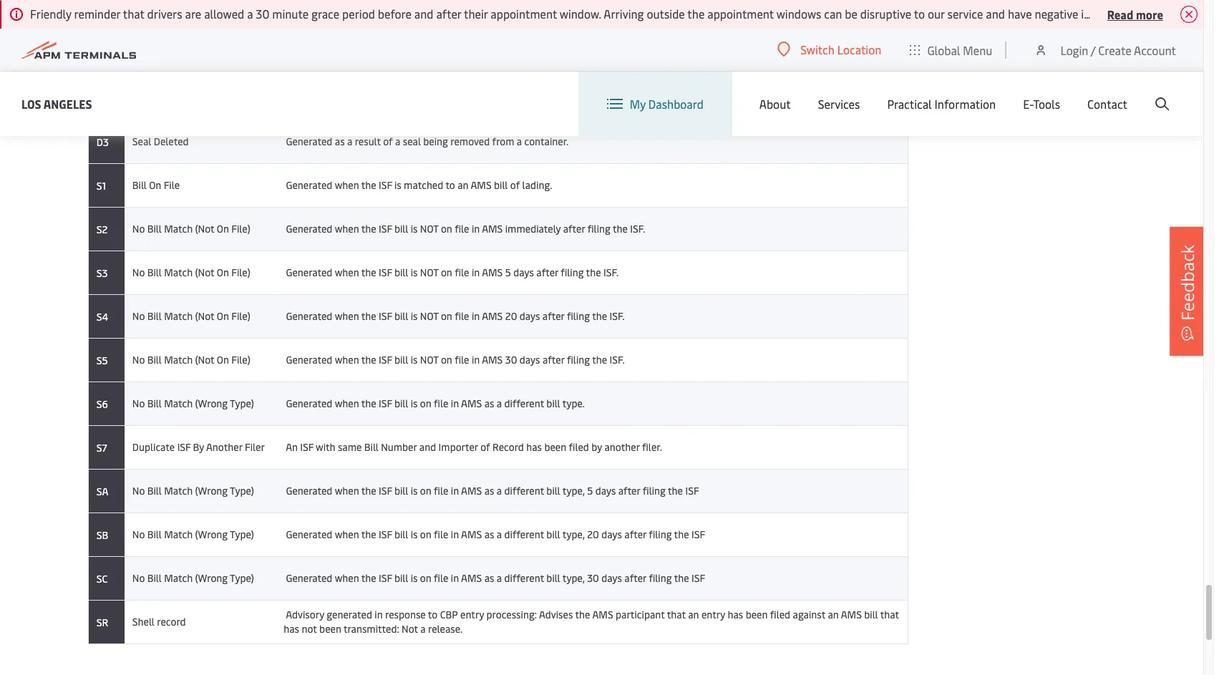 Task type: describe. For each thing, give the bounding box(es) containing it.
0 vertical spatial deleted
[[190, 47, 225, 61]]

no for s5
[[132, 353, 145, 367]]

posted
[[411, 4, 442, 17]]

when for generated when the isf bill is on file in ams as a different bill type, 20 days after filing the isf
[[335, 528, 359, 541]]

contact button
[[1088, 72, 1128, 136]]

0 horizontal spatial 20
[[505, 309, 517, 323]]

when for generated when the isf is matched to an ams bill of lading.
[[335, 178, 359, 192]]

file down the importer
[[434, 484, 449, 498]]

minute
[[272, 6, 309, 21]]

global menu button
[[896, 28, 1007, 71]]

sc
[[94, 572, 108, 585]]

(not for generated when the isf bill is not on file in ams 20 days after filing the isf.
[[195, 309, 214, 323]]

ams up "an isf with same bill number and importer of record has been filed by another filer." on the bottom
[[461, 397, 482, 410]]

0 horizontal spatial 30
[[256, 6, 270, 21]]

seal
[[132, 135, 151, 148]]

is for generated when the isf bill is not on file in ams 20 days after filing the isf.
[[411, 309, 418, 323]]

(not for generated when the isf bill is not on file in ams 30 days after filing the isf.
[[195, 353, 214, 367]]

their
[[464, 6, 488, 21]]

close alert image
[[1181, 6, 1198, 23]]

tools
[[1034, 96, 1061, 112]]

in down generated when the isf bill is on file in ams as a different bill type, 5 days after filing the isf
[[451, 528, 459, 541]]

being
[[423, 135, 448, 148]]

been left placed
[[479, 4, 501, 17]]

on for generated when the isf bill is not on file in ams 20 days after filing the isf.
[[217, 309, 229, 323]]

match for s4
[[164, 309, 193, 323]]

container.
[[525, 135, 569, 148]]

is for generated when the isf bill is not on file in ams 5 days after filing the isf.
[[411, 266, 418, 279]]

generated when the isf bill is on file in ams as a different bill type, 20 days after filing the isf
[[284, 528, 705, 541]]

s3
[[94, 266, 108, 280]]

not for 5
[[420, 266, 439, 279]]

with
[[316, 440, 336, 454]]

global
[[928, 42, 961, 58]]

generated when the isf bill is on file in ams as a different bill type, 30 days after filing the isf
[[284, 571, 705, 585]]

record
[[157, 615, 186, 629]]

match for sb
[[164, 528, 193, 541]]

informs the carrier that the previous admission filing has been deleted.
[[284, 47, 603, 61]]

bill left file
[[132, 178, 147, 192]]

a left ftz
[[549, 4, 554, 17]]

switch location
[[801, 42, 882, 57]]

s1
[[94, 179, 106, 192]]

generated when the isf bill is not on file in ams 20 days after filing the isf.
[[284, 309, 625, 323]]

s7
[[94, 441, 107, 454]]

admission
[[451, 47, 496, 61]]

generated
[[327, 608, 372, 622]]

2 drivers from the left
[[1141, 6, 1176, 21]]

can
[[824, 6, 842, 21]]

ams right the against
[[841, 608, 862, 622]]

and right before
[[414, 6, 434, 21]]

read more button
[[1108, 5, 1164, 23]]

file down generated when the isf bill is not on file in ams immediately after filing the isf.
[[455, 266, 469, 279]]

angeles
[[43, 96, 92, 111]]

an
[[286, 440, 298, 454]]

filed inside the advisory generated in response to cbp entry processing: advises the ams participant that an entry has been filed against an ams bill that has not been transmitted: not a release.
[[770, 608, 791, 622]]

los
[[21, 96, 41, 111]]

type) for generated when the isf bill is on file in ams as a different bill type, 5 days after filing the isf
[[230, 484, 254, 498]]

by
[[592, 440, 602, 454]]

switch location button
[[778, 42, 882, 57]]

generated for generated when the isf bill is not on file in ams 30 days after filing the isf.
[[286, 353, 333, 367]]

about
[[760, 96, 791, 112]]

1 different from the top
[[505, 397, 544, 410]]

generated when the isf bill is not on file in ams 5 days after filing the isf.
[[284, 266, 619, 279]]

no for sc
[[132, 571, 145, 585]]

outside
[[647, 6, 685, 21]]

ams down "an isf with same bill number and importer of record has been filed by another filer." on the bottom
[[461, 484, 482, 498]]

number
[[381, 440, 417, 454]]

as left result
[[335, 135, 345, 148]]

(not for generated when the isf bill is not on file in ams immediately after filing the isf.
[[195, 222, 214, 236]]

file up generated when the isf bill is not on file in ams 5 days after filing the isf.
[[455, 222, 469, 236]]

1 vertical spatial 30
[[505, 353, 517, 367]]

bill for sc
[[147, 571, 162, 585]]

different for 5
[[505, 484, 544, 498]]

as for generated when the isf bill is on file in ams as a different bill type, 5 days after filing the isf
[[485, 484, 494, 498]]

no bill match (wrong type) for sc
[[130, 571, 254, 585]]

no bill match (not on file) for s5
[[130, 353, 251, 367]]

ams down removed
[[471, 178, 492, 192]]

(wrong for generated when the isf bill is on file in ams as a different bill type, 30 days after filing the isf
[[195, 571, 228, 585]]

my
[[630, 96, 646, 112]]

bill right same
[[364, 440, 379, 454]]

filer
[[245, 440, 265, 454]]

duplicate
[[132, 440, 175, 454]]

match for s6
[[164, 397, 193, 410]]

different for 30
[[505, 571, 544, 585]]

type) for generated when the isf bill is on file in ams as a different bill type, 30 days after filing the isf
[[230, 571, 254, 585]]

windows
[[777, 6, 822, 21]]

sa
[[94, 484, 108, 498]]

when for generated when the isf bill is not on file in ams 20 days after filing the isf.
[[335, 309, 359, 323]]

participant
[[616, 608, 665, 622]]

switch
[[801, 42, 835, 57]]

match for sa
[[164, 484, 193, 498]]

menu
[[963, 42, 993, 58]]

an isf with same bill number and importer of record has been filed by another filer.
[[284, 440, 662, 454]]

generated when the isf bill is not on file in ams immediately after filing the isf.
[[284, 222, 646, 236]]

carrier for previous
[[341, 47, 370, 61]]

are
[[185, 6, 201, 21]]

informs for informs the carrier that the previous admission filing has been deleted.
[[286, 47, 321, 61]]

carrier for posted
[[341, 4, 370, 17]]

e-
[[1023, 96, 1034, 112]]

no bill match (wrong type) for s6
[[130, 397, 254, 410]]

been left deleted.
[[542, 47, 564, 61]]

los angeles link
[[21, 95, 92, 113]]

account
[[1134, 42, 1177, 58]]

generated when the isf bill is on file in ams as a different bill type.
[[284, 397, 585, 410]]

feedback button
[[1170, 227, 1206, 356]]

is for generated when the isf bill is on file in ams as a different bill type, 5 days after filing the isf
[[411, 484, 418, 498]]

login / create account link
[[1034, 29, 1177, 71]]

not
[[302, 622, 317, 636]]

0 horizontal spatial an
[[458, 178, 469, 192]]

ams left immediately
[[482, 222, 503, 236]]

a right from
[[517, 135, 522, 148]]

file down 'generated when the isf bill is not on file in ams 30 days after filing the isf.'
[[434, 397, 449, 410]]

a left result
[[347, 135, 353, 148]]

file) for generated when the isf bill is not on file in ams 20 days after filing the isf.
[[231, 309, 251, 323]]

1 horizontal spatial to
[[446, 178, 455, 192]]

window.
[[560, 6, 601, 21]]

s5
[[94, 353, 108, 367]]

s6
[[94, 397, 108, 411]]

2 horizontal spatial of
[[510, 178, 520, 192]]

no for s2
[[132, 222, 145, 236]]

1 horizontal spatial of
[[481, 440, 490, 454]]

negative
[[1035, 6, 1079, 21]]

bill for s3
[[147, 266, 162, 279]]

no for s4
[[132, 309, 145, 323]]

generated for generated when the isf bill is not on file in ams 20 days after filing the isf.
[[286, 309, 333, 323]]

to inside the advisory generated in response to cbp entry processing: advises the ams participant that an entry has been filed against an ams bill that has not been transmitted: not a release.
[[428, 608, 438, 622]]

isf. for generated when the isf bill is not on file in ams 5 days after filing the isf.
[[604, 266, 619, 279]]

cbp
[[440, 608, 458, 622]]

e-tools button
[[1023, 72, 1061, 136]]

shell
[[132, 615, 155, 629]]

file
[[164, 178, 180, 192]]

(wrong for generated when the isf bill is on file in ams as a different bill type, 20 days after filing the isf
[[195, 528, 228, 541]]

file up 'generated when the isf bill is not on file in ams 30 days after filing the isf.'
[[455, 309, 469, 323]]

file) for generated when the isf bill is not on file in ams immediately after filing the isf.
[[231, 222, 251, 236]]

ams down generated when the isf bill is on file in ams as a different bill type, 5 days after filing the isf
[[461, 528, 482, 541]]

match for s2
[[164, 222, 193, 236]]

another
[[206, 440, 242, 454]]

when for generated when the isf bill is on file in ams as a different bill type, 5 days after filing the isf
[[335, 484, 359, 498]]

0 horizontal spatial filed
[[569, 440, 589, 454]]

bill on file
[[130, 178, 180, 192]]

s2
[[94, 222, 108, 236]]

generated for generated when the isf bill is on file in ams as a different bill type.
[[286, 397, 333, 410]]

a inside the advisory generated in response to cbp entry processing: advises the ams participant that an entry has been filed against an ams bill that has not been transmitted: not a release.
[[421, 622, 426, 636]]

/
[[1091, 42, 1096, 58]]

1 vertical spatial 20
[[587, 528, 599, 541]]

not
[[402, 622, 418, 636]]

generated for generated when the isf bill is on file in ams as a different bill type, 30 days after filing the isf
[[286, 571, 333, 585]]

filer.
[[642, 440, 662, 454]]

generated for generated when the isf bill is not on file in ams immediately after filing the isf.
[[286, 222, 333, 236]]

no bill match (not on file) for s2
[[130, 222, 251, 236]]

generated when the isf is matched to an ams bill of lading.
[[284, 178, 552, 192]]

no bill match (wrong type) for sa
[[130, 484, 254, 498]]

no for sa
[[132, 484, 145, 498]]

the inside the advisory generated in response to cbp entry processing: advises the ams participant that an entry has been filed against an ams bill that has not been transmitted: not a release.
[[575, 608, 590, 622]]

s4
[[94, 310, 108, 323]]

different for 20
[[505, 528, 544, 541]]

a right allowed
[[247, 6, 253, 21]]

bg
[[94, 4, 109, 18]]

our
[[928, 6, 945, 21]]

login / create account
[[1061, 42, 1177, 58]]

not for 30
[[420, 353, 439, 367]]

no bill match (not on file) for s4
[[130, 309, 251, 323]]

admission for admission is deleted
[[132, 47, 178, 61]]



Task type: vqa. For each thing, say whether or not it's contained in the screenshot.
the right the and
no



Task type: locate. For each thing, give the bounding box(es) containing it.
0 vertical spatial 20
[[505, 309, 517, 323]]

bill for s5
[[147, 353, 162, 367]]

no for s3
[[132, 266, 145, 279]]

d3
[[94, 135, 109, 149]]

sb
[[94, 528, 108, 542]]

(wrong for generated when the isf bill is on file in ams as a different bill type.
[[195, 397, 228, 410]]

4 not from the top
[[420, 353, 439, 367]]

is for generated when the isf bill is on file in ams as a different bill type, 30 days after filing the isf
[[411, 571, 418, 585]]

release.
[[428, 622, 462, 636]]

an right the matched
[[458, 178, 469, 192]]

0 horizontal spatial of
[[383, 135, 393, 148]]

6 no from the top
[[132, 484, 145, 498]]

2 carrier from the top
[[341, 47, 370, 61]]

2 type) from the top
[[230, 484, 254, 498]]

to left cbp
[[428, 608, 438, 622]]

4 (not from the top
[[195, 353, 214, 367]]

bh
[[94, 48, 110, 61]]

seal
[[403, 135, 421, 148]]

no right s2
[[132, 222, 145, 236]]

is for generated when the isf bill is not on file in ams 30 days after filing the isf.
[[411, 353, 418, 367]]

admission advisory
[[130, 4, 219, 17]]

1 informs from the top
[[286, 4, 321, 17]]

1 file) from the top
[[231, 222, 251, 236]]

2 (not from the top
[[195, 266, 214, 279]]

no bill match (wrong type) for sb
[[130, 528, 254, 541]]

1 (wrong from the top
[[195, 397, 228, 410]]

0 vertical spatial of
[[383, 135, 393, 148]]

seal deleted
[[130, 135, 189, 148]]

different up record
[[505, 397, 544, 410]]

2 appointment from the left
[[708, 6, 774, 21]]

bill right s5
[[147, 353, 162, 367]]

0 vertical spatial carrier
[[341, 4, 370, 17]]

previous
[[411, 47, 449, 61]]

7 when from the top
[[335, 484, 359, 498]]

bill inside the advisory generated in response to cbp entry processing: advises the ams participant that an entry has been filed against an ams bill that has not been transmitted: not a release.
[[865, 608, 878, 622]]

a right 'not'
[[421, 622, 426, 636]]

0 vertical spatial filed
[[569, 440, 589, 454]]

bill up the duplicate
[[147, 397, 162, 410]]

as for generated when the isf bill is on file in ams as a different bill type, 20 days after filing the isf
[[485, 528, 494, 541]]

2 vertical spatial type,
[[563, 571, 585, 585]]

who
[[1179, 6, 1200, 21]]

0 vertical spatial advisory
[[180, 4, 219, 17]]

disruptive
[[861, 6, 912, 21]]

carrier down the period
[[341, 47, 370, 61]]

services
[[818, 96, 860, 112]]

informs for informs the carrier that the posted bill has been placed on a ftz admission.
[[286, 4, 321, 17]]

bill for sa
[[147, 484, 162, 498]]

3 different from the top
[[505, 528, 544, 541]]

been right 'not'
[[319, 622, 341, 636]]

a up generated when the isf bill is on file in ams as a different bill type, 20 days after filing the isf
[[497, 484, 502, 498]]

of left record
[[481, 440, 490, 454]]

0 horizontal spatial entry
[[460, 608, 484, 622]]

by
[[193, 440, 204, 454]]

0 vertical spatial 30
[[256, 6, 270, 21]]

3 no bill match (wrong type) from the top
[[130, 528, 254, 541]]

type, for 5
[[563, 484, 585, 498]]

no right sa
[[132, 484, 145, 498]]

1 when from the top
[[335, 178, 359, 192]]

file down generated when the isf bill is not on file in ams 20 days after filing the isf.
[[455, 353, 469, 367]]

1 horizontal spatial drivers
[[1141, 6, 1176, 21]]

2 admission from the top
[[132, 47, 178, 61]]

1 horizontal spatial 5
[[587, 484, 593, 498]]

1 horizontal spatial advisory
[[286, 608, 324, 622]]

no bill match (not on file) for s3
[[130, 266, 251, 279]]

when for generated when the isf bill is on file in ams as a different bill type.
[[335, 397, 359, 410]]

isf. for generated when the isf bill is not on file in ams 20 days after filing the isf.
[[610, 309, 625, 323]]

informs left the period
[[286, 4, 321, 17]]

no for sb
[[132, 528, 145, 541]]

removed
[[451, 135, 490, 148]]

same
[[338, 440, 362, 454]]

0 vertical spatial informs
[[286, 4, 321, 17]]

dashboard
[[649, 96, 704, 112]]

before
[[378, 6, 412, 21]]

1 no from the top
[[132, 222, 145, 236]]

2 entry from the left
[[702, 608, 725, 622]]

3 generated from the top
[[286, 222, 333, 236]]

bill
[[444, 4, 458, 17], [494, 178, 508, 192], [395, 222, 408, 236], [395, 266, 408, 279], [395, 309, 408, 323], [395, 353, 408, 367], [395, 397, 408, 410], [547, 397, 560, 410], [395, 484, 408, 498], [547, 484, 560, 498], [395, 528, 408, 541], [547, 528, 560, 541], [395, 571, 408, 585], [547, 571, 560, 585], [865, 608, 878, 622]]

bill for sb
[[147, 528, 162, 541]]

read
[[1108, 6, 1134, 22]]

read more
[[1108, 6, 1164, 22]]

4 match from the top
[[164, 353, 193, 367]]

on for generated when the isf bill is not on file in ams immediately after filing the isf.
[[217, 222, 229, 236]]

appointment left "windows"
[[708, 6, 774, 21]]

to
[[914, 6, 925, 21], [446, 178, 455, 192], [428, 608, 438, 622]]

2 horizontal spatial to
[[914, 6, 925, 21]]

admission.
[[576, 4, 624, 17]]

not down generated when the isf bill is not on file in ams 5 days after filing the isf.
[[420, 309, 439, 323]]

no for s6
[[132, 397, 145, 410]]

in down generated when the isf bill is not on file in ams 20 days after filing the isf.
[[472, 353, 480, 367]]

1 vertical spatial 5
[[587, 484, 593, 498]]

generated when the isf bill is not on file in ams 30 days after filing the isf.
[[284, 353, 625, 367]]

carrier
[[341, 4, 370, 17], [341, 47, 370, 61]]

about button
[[760, 72, 791, 136]]

5 down immediately
[[505, 266, 511, 279]]

bill down bill on file
[[147, 222, 162, 236]]

generated for generated when the isf bill is not on file in ams 5 days after filing the isf.
[[286, 266, 333, 279]]

(not for generated when the isf bill is not on file in ams 5 days after filing the isf.
[[195, 266, 214, 279]]

2 no bill match (wrong type) from the top
[[130, 484, 254, 498]]

2 vertical spatial to
[[428, 608, 438, 622]]

location
[[838, 42, 882, 57]]

1 not from the top
[[420, 222, 439, 236]]

drivers
[[147, 6, 182, 21], [1141, 6, 1176, 21]]

2 (wrong from the top
[[195, 484, 228, 498]]

3 type, from the top
[[563, 571, 585, 585]]

3 (not from the top
[[195, 309, 214, 323]]

3 not from the top
[[420, 309, 439, 323]]

ams down generated when the isf bill is not on file in ams immediately after filing the isf.
[[482, 266, 503, 279]]

1 vertical spatial of
[[510, 178, 520, 192]]

no right s4
[[132, 309, 145, 323]]

no bill match (not on file)
[[130, 222, 251, 236], [130, 266, 251, 279], [130, 309, 251, 323], [130, 353, 251, 367]]

duplicate isf by another filer
[[130, 440, 265, 454]]

have
[[1008, 6, 1032, 21]]

los angeles
[[21, 96, 92, 111]]

service
[[948, 6, 984, 21]]

9 generated from the top
[[286, 528, 333, 541]]

appointment right their
[[491, 6, 557, 21]]

1 horizontal spatial 20
[[587, 528, 599, 541]]

1 no bill match (wrong type) from the top
[[130, 397, 254, 410]]

type, for 30
[[563, 571, 585, 585]]

0 horizontal spatial 5
[[505, 266, 511, 279]]

ftz
[[557, 4, 573, 17]]

to left our
[[914, 6, 925, 21]]

1 (not from the top
[[195, 222, 214, 236]]

2 no from the top
[[132, 266, 145, 279]]

that
[[372, 4, 391, 17], [123, 6, 144, 21], [372, 47, 391, 61], [667, 608, 686, 622], [881, 608, 899, 622]]

not for immediately
[[420, 222, 439, 236]]

generated for generated as a result of a seal being removed from a container.
[[286, 135, 333, 148]]

been left the against
[[746, 608, 768, 622]]

as up "an isf with same bill number and importer of record has been filed by another filer." on the bottom
[[485, 397, 494, 410]]

bill for s2
[[147, 222, 162, 236]]

ams left participant
[[593, 608, 613, 622]]

admission is deleted
[[130, 47, 225, 61]]

from
[[492, 135, 514, 148]]

match for sc
[[164, 571, 193, 585]]

bill right s4
[[147, 309, 162, 323]]

when for generated when the isf bill is on file in ams as a different bill type, 30 days after filing the isf
[[335, 571, 359, 585]]

filed left the against
[[770, 608, 791, 622]]

5 generated from the top
[[286, 309, 333, 323]]

advises
[[539, 608, 573, 622]]

1 horizontal spatial 30
[[505, 353, 517, 367]]

not up generated when the isf bill is on file in ams as a different bill type.
[[420, 353, 439, 367]]

deleted right seal
[[154, 135, 189, 148]]

1 admission from the top
[[132, 4, 178, 17]]

transmitted:
[[344, 622, 399, 636]]

1 match from the top
[[164, 222, 193, 236]]

impacts
[[1082, 6, 1122, 21]]

not for 20
[[420, 309, 439, 323]]

2 generated from the top
[[286, 178, 333, 192]]

2 informs from the top
[[286, 47, 321, 61]]

ams down generated when the isf bill is on file in ams as a different bill type, 20 days after filing the isf
[[461, 571, 482, 585]]

2 horizontal spatial an
[[828, 608, 839, 622]]

0 horizontal spatial appointment
[[491, 6, 557, 21]]

in down generated when the isf bill is not on file in ams immediately after filing the isf.
[[472, 266, 480, 279]]

of left lading.
[[510, 178, 520, 192]]

is
[[181, 47, 188, 61], [395, 178, 402, 192], [411, 222, 418, 236], [411, 266, 418, 279], [411, 309, 418, 323], [411, 353, 418, 367], [411, 397, 418, 410], [411, 484, 418, 498], [411, 528, 418, 541], [411, 571, 418, 585]]

1 vertical spatial advisory
[[286, 608, 324, 622]]

bill up shell record
[[147, 571, 162, 585]]

isf. for generated when the isf bill is not on file in ams 30 days after filing the isf.
[[610, 353, 625, 367]]

a up record
[[497, 397, 502, 410]]

6 when from the top
[[335, 397, 359, 410]]

entry
[[460, 608, 484, 622], [702, 608, 725, 622]]

filed
[[569, 440, 589, 454], [770, 608, 791, 622]]

(wrong
[[195, 397, 228, 410], [195, 484, 228, 498], [195, 528, 228, 541], [195, 571, 228, 585]]

bill for s4
[[147, 309, 162, 323]]

and right number
[[419, 440, 436, 454]]

not down the matched
[[420, 222, 439, 236]]

2 different from the top
[[505, 484, 544, 498]]

1 horizontal spatial deleted
[[190, 47, 225, 61]]

in inside the advisory generated in response to cbp entry processing: advises the ams participant that an entry has been filed against an ams bill that has not been transmitted: not a release.
[[375, 608, 383, 622]]

generated for generated when the isf bill is on file in ams as a different bill type, 20 days after filing the isf
[[286, 528, 333, 541]]

been
[[479, 4, 501, 17], [542, 47, 564, 61], [545, 440, 567, 454], [746, 608, 768, 622], [319, 622, 341, 636]]

filed left "by"
[[569, 440, 589, 454]]

3 match from the top
[[164, 309, 193, 323]]

0 vertical spatial to
[[914, 6, 925, 21]]

on for generated when the isf bill is not on file in ams 5 days after filing the isf.
[[217, 266, 229, 279]]

1 vertical spatial informs
[[286, 47, 321, 61]]

when for generated when the isf bill is not on file in ams 5 days after filing the isf.
[[335, 266, 359, 279]]

8 when from the top
[[335, 528, 359, 541]]

2 horizontal spatial 30
[[587, 571, 599, 585]]

3 type) from the top
[[230, 528, 254, 541]]

4 type) from the top
[[230, 571, 254, 585]]

type)
[[230, 397, 254, 410], [230, 484, 254, 498], [230, 528, 254, 541], [230, 571, 254, 585]]

as for generated when the isf bill is on file in ams as a different bill type, 30 days after filing the isf
[[485, 571, 494, 585]]

0 horizontal spatial deleted
[[154, 135, 189, 148]]

friendly reminder that drivers are allowed a 30 minute grace period before and after their appointment window. arriving outside the appointment windows can be disruptive to our service and have negative impacts on drivers who arr
[[30, 6, 1215, 21]]

4 generated from the top
[[286, 266, 333, 279]]

and
[[414, 6, 434, 21], [986, 6, 1005, 21], [419, 440, 436, 454]]

4 file) from the top
[[231, 353, 251, 367]]

in down the importer
[[451, 484, 459, 498]]

file) for generated when the isf bill is not on file in ams 30 days after filing the isf.
[[231, 353, 251, 367]]

bill right s3
[[147, 266, 162, 279]]

bill right sb
[[147, 528, 162, 541]]

as up the processing:
[[485, 571, 494, 585]]

a up generated when the isf bill is on file in ams as a different bill type, 30 days after filing the isf
[[497, 528, 502, 541]]

no right sb
[[132, 528, 145, 541]]

(wrong for generated when the isf bill is on file in ams as a different bill type, 5 days after filing the isf
[[195, 484, 228, 498]]

1 vertical spatial filed
[[770, 608, 791, 622]]

3 no bill match (not on file) from the top
[[130, 309, 251, 323]]

generated for generated when the isf is matched to an ams bill of lading.
[[286, 178, 333, 192]]

informs the carrier that the posted bill has been placed on a ftz admission.
[[284, 4, 624, 17]]

4 (wrong from the top
[[195, 571, 228, 585]]

shell record
[[130, 615, 186, 629]]

3 when from the top
[[335, 266, 359, 279]]

my dashboard button
[[607, 72, 704, 136]]

bill down the duplicate
[[147, 484, 162, 498]]

file) for generated when the isf bill is not on file in ams 5 days after filing the isf.
[[231, 266, 251, 279]]

admission left are
[[132, 4, 178, 17]]

result
[[355, 135, 381, 148]]

1 vertical spatial carrier
[[341, 47, 370, 61]]

admission for admission advisory
[[132, 4, 178, 17]]

practical
[[888, 96, 932, 112]]

arr
[[1203, 6, 1215, 21]]

a up the processing:
[[497, 571, 502, 585]]

days
[[514, 266, 534, 279], [520, 309, 540, 323], [520, 353, 540, 367], [596, 484, 616, 498], [602, 528, 622, 541], [602, 571, 622, 585]]

8 generated from the top
[[286, 484, 333, 498]]

login
[[1061, 42, 1089, 58]]

2 no bill match (not on file) from the top
[[130, 266, 251, 279]]

0 horizontal spatial to
[[428, 608, 438, 622]]

no right sc
[[132, 571, 145, 585]]

0 horizontal spatial drivers
[[147, 6, 182, 21]]

practical information button
[[888, 72, 996, 136]]

no right s6 at the bottom left of the page
[[132, 397, 145, 410]]

ams up 'generated when the isf bill is not on file in ams 30 days after filing the isf.'
[[482, 309, 503, 323]]

0 horizontal spatial advisory
[[180, 4, 219, 17]]

on
[[535, 4, 546, 17], [1125, 6, 1138, 21], [441, 222, 452, 236], [441, 266, 452, 279], [441, 309, 452, 323], [441, 353, 452, 367], [420, 397, 432, 410], [420, 484, 432, 498], [420, 528, 432, 541], [420, 571, 432, 585]]

in up cbp
[[451, 571, 459, 585]]

admission down the admission advisory
[[132, 47, 178, 61]]

2 not from the top
[[420, 266, 439, 279]]

file
[[455, 222, 469, 236], [455, 266, 469, 279], [455, 309, 469, 323], [455, 353, 469, 367], [434, 397, 449, 410], [434, 484, 449, 498], [434, 528, 449, 541], [434, 571, 449, 585]]

is for generated when the isf bill is not on file in ams immediately after filing the isf.
[[411, 222, 418, 236]]

2 file) from the top
[[231, 266, 251, 279]]

and left "have"
[[986, 6, 1005, 21]]

lading.
[[522, 178, 552, 192]]

5 down "by"
[[587, 484, 593, 498]]

6 generated from the top
[[286, 353, 333, 367]]

the
[[324, 4, 339, 17], [393, 4, 408, 17], [688, 6, 705, 21], [324, 47, 339, 61], [393, 47, 408, 61], [361, 178, 376, 192], [361, 222, 376, 236], [613, 222, 628, 236], [361, 266, 376, 279], [586, 266, 601, 279], [361, 309, 376, 323], [592, 309, 607, 323], [361, 353, 376, 367], [592, 353, 607, 367], [361, 397, 376, 410], [361, 484, 376, 498], [668, 484, 683, 498], [361, 528, 376, 541], [674, 528, 689, 541], [361, 571, 376, 585], [674, 571, 689, 585], [575, 608, 590, 622]]

as down generated when the isf bill is on file in ams as a different bill type, 5 days after filing the isf
[[485, 528, 494, 541]]

1 vertical spatial type,
[[563, 528, 585, 541]]

generated for generated when the isf bill is on file in ams as a different bill type, 5 days after filing the isf
[[286, 484, 333, 498]]

5 when from the top
[[335, 353, 359, 367]]

advisory
[[180, 4, 219, 17], [286, 608, 324, 622]]

in up transmitted:
[[375, 608, 383, 622]]

1 horizontal spatial appointment
[[708, 6, 774, 21]]

as for generated when the isf bill is on file in ams as a different bill type.
[[485, 397, 494, 410]]

in down 'generated when the isf bill is not on file in ams 30 days after filing the isf.'
[[451, 397, 459, 410]]

30
[[256, 6, 270, 21], [505, 353, 517, 367], [587, 571, 599, 585]]

generated as a result of a seal being removed from a container.
[[284, 135, 569, 148]]

1 horizontal spatial an
[[688, 608, 699, 622]]

2 vertical spatial of
[[481, 440, 490, 454]]

1 generated from the top
[[286, 135, 333, 148]]

carrier right 'grace'
[[341, 4, 370, 17]]

drivers left "close alert" icon
[[1141, 6, 1176, 21]]

when
[[335, 178, 359, 192], [335, 222, 359, 236], [335, 266, 359, 279], [335, 309, 359, 323], [335, 353, 359, 367], [335, 397, 359, 410], [335, 484, 359, 498], [335, 528, 359, 541], [335, 571, 359, 585]]

0 vertical spatial 5
[[505, 266, 511, 279]]

9 when from the top
[[335, 571, 359, 585]]

advisory inside the advisory generated in response to cbp entry processing: advises the ams participant that an entry has been filed against an ams bill that has not been transmitted: not a release.
[[286, 608, 324, 622]]

create
[[1099, 42, 1132, 58]]

not up generated when the isf bill is not on file in ams 20 days after filing the isf.
[[420, 266, 439, 279]]

more
[[1136, 6, 1164, 22]]

4 no bill match (wrong type) from the top
[[130, 571, 254, 585]]

1 horizontal spatial filed
[[770, 608, 791, 622]]

match for s5
[[164, 353, 193, 367]]

type) for generated when the isf bill is on file in ams as a different bill type, 20 days after filing the isf
[[230, 528, 254, 541]]

1 type) from the top
[[230, 397, 254, 410]]

3 (wrong from the top
[[195, 528, 228, 541]]

2 vertical spatial 30
[[587, 571, 599, 585]]

type, for 20
[[563, 528, 585, 541]]

when for generated when the isf bill is not on file in ams immediately after filing the isf.
[[335, 222, 359, 236]]

4 no from the top
[[132, 353, 145, 367]]

on for generated when the isf bill is not on file in ams 30 days after filing the isf.
[[217, 353, 229, 367]]

advisory up admission is deleted
[[180, 4, 219, 17]]

when for generated when the isf bill is not on file in ams 30 days after filing the isf.
[[335, 353, 359, 367]]

is for generated when the isf bill is on file in ams as a different bill type, 20 days after filing the isf
[[411, 528, 418, 541]]

advisory up 'not'
[[286, 608, 324, 622]]

matched
[[404, 178, 443, 192]]

8 match from the top
[[164, 571, 193, 585]]

a left seal
[[395, 135, 401, 148]]

10 generated from the top
[[286, 571, 333, 585]]

in up generated when the isf bill is not on file in ams 5 days after filing the isf.
[[472, 222, 480, 236]]

1 appointment from the left
[[491, 6, 557, 21]]

as up generated when the isf bill is on file in ams as a different bill type, 20 days after filing the isf
[[485, 484, 494, 498]]

reminder
[[74, 6, 120, 21]]

type) for generated when the isf bill is on file in ams as a different bill type.
[[230, 397, 254, 410]]

to right the matched
[[446, 178, 455, 192]]

information
[[935, 96, 996, 112]]

been left "by"
[[545, 440, 567, 454]]

informs down minute
[[286, 47, 321, 61]]

arriving
[[604, 6, 644, 21]]

ams
[[471, 178, 492, 192], [482, 222, 503, 236], [482, 266, 503, 279], [482, 309, 503, 323], [482, 353, 503, 367], [461, 397, 482, 410], [461, 484, 482, 498], [461, 528, 482, 541], [461, 571, 482, 585], [593, 608, 613, 622], [841, 608, 862, 622]]

5 match from the top
[[164, 397, 193, 410]]

3 file) from the top
[[231, 309, 251, 323]]

no right s3
[[132, 266, 145, 279]]

appointment
[[491, 6, 557, 21], [708, 6, 774, 21]]

match for s3
[[164, 266, 193, 279]]

8 no from the top
[[132, 571, 145, 585]]

different up generated when the isf bill is on file in ams as a different bill type, 30 days after filing the isf
[[505, 528, 544, 541]]

isf
[[379, 178, 392, 192], [379, 222, 392, 236], [379, 266, 392, 279], [379, 309, 392, 323], [379, 353, 392, 367], [379, 397, 392, 410], [177, 440, 191, 454], [300, 440, 313, 454], [379, 484, 392, 498], [686, 484, 699, 498], [379, 528, 392, 541], [692, 528, 705, 541], [379, 571, 392, 585], [692, 571, 705, 585]]

different down record
[[505, 484, 544, 498]]

2 when from the top
[[335, 222, 359, 236]]

1 vertical spatial to
[[446, 178, 455, 192]]

1 entry from the left
[[460, 608, 484, 622]]

advisory generated in response to cbp entry processing: advises the ams participant that an entry has been filed against an ams bill that has not been transmitted: not a release.
[[284, 608, 899, 636]]

deleted down are
[[190, 47, 225, 61]]

an right participant
[[688, 608, 699, 622]]

7 match from the top
[[164, 528, 193, 541]]

2 type, from the top
[[563, 528, 585, 541]]

4 when from the top
[[335, 309, 359, 323]]

3 no from the top
[[132, 309, 145, 323]]

4 different from the top
[[505, 571, 544, 585]]

an
[[458, 178, 469, 192], [688, 608, 699, 622], [828, 608, 839, 622]]

6 match from the top
[[164, 484, 193, 498]]

file down generated when the isf bill is on file in ams as a different bill type, 5 days after filing the isf
[[434, 528, 449, 541]]

7 generated from the top
[[286, 397, 333, 410]]

my dashboard
[[630, 96, 704, 112]]

2 match from the top
[[164, 266, 193, 279]]

1 no bill match (not on file) from the top
[[130, 222, 251, 236]]

is for generated when the isf bill is on file in ams as a different bill type.
[[411, 397, 418, 410]]

1 horizontal spatial entry
[[702, 608, 725, 622]]

friendly
[[30, 6, 71, 21]]

different up the processing:
[[505, 571, 544, 585]]

0 vertical spatial type,
[[563, 484, 585, 498]]

7 no from the top
[[132, 528, 145, 541]]

0 vertical spatial admission
[[132, 4, 178, 17]]

in up 'generated when the isf bill is not on file in ams 30 days after filing the isf.'
[[472, 309, 480, 323]]

1 type, from the top
[[563, 484, 585, 498]]

bill for s6
[[147, 397, 162, 410]]

ams down generated when the isf bill is not on file in ams 20 days after filing the isf.
[[482, 353, 503, 367]]

processing:
[[487, 608, 537, 622]]

file up cbp
[[434, 571, 449, 585]]

5 no from the top
[[132, 397, 145, 410]]

informs
[[286, 4, 321, 17], [286, 47, 321, 61]]

1 drivers from the left
[[147, 6, 182, 21]]

record
[[493, 440, 524, 454]]

drivers left are
[[147, 6, 182, 21]]

period
[[342, 6, 375, 21]]

1 vertical spatial admission
[[132, 47, 178, 61]]

an right the against
[[828, 608, 839, 622]]

4 no bill match (not on file) from the top
[[130, 353, 251, 367]]

1 carrier from the top
[[341, 4, 370, 17]]

no
[[132, 222, 145, 236], [132, 266, 145, 279], [132, 309, 145, 323], [132, 353, 145, 367], [132, 397, 145, 410], [132, 484, 145, 498], [132, 528, 145, 541], [132, 571, 145, 585]]

1 vertical spatial deleted
[[154, 135, 189, 148]]



